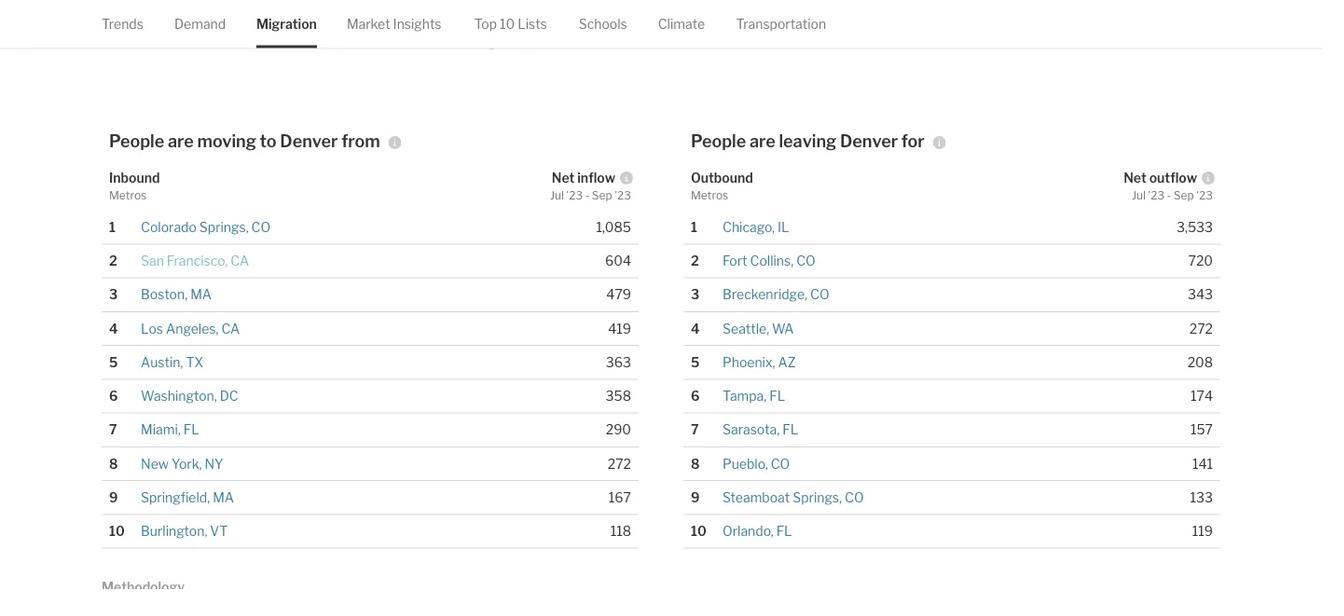 Task type: vqa. For each thing, say whether or not it's contained in the screenshot.


Task type: describe. For each thing, give the bounding box(es) containing it.
to
[[260, 131, 277, 152]]

pueblo,
[[723, 456, 768, 472]]

1 for people are moving to denver from
[[109, 219, 116, 235]]

3 for people are moving to denver from
[[109, 287, 118, 303]]

phoenix,
[[723, 354, 776, 370]]

los
[[141, 321, 163, 336]]

inbound
[[109, 170, 160, 186]]

vt
[[210, 523, 228, 539]]

sep for people are moving to denver from
[[592, 189, 612, 202]]

604
[[605, 253, 631, 269]]

springfield,
[[141, 490, 210, 506]]

4 for people are leaving denver for
[[691, 321, 700, 336]]

demand
[[174, 16, 226, 32]]

119
[[1193, 523, 1213, 539]]

1 for people are leaving denver for
[[691, 219, 698, 235]]

breckenridge,
[[723, 287, 808, 303]]

boston, ma link
[[141, 287, 212, 303]]

washington, dc link
[[141, 388, 238, 404]]

seattle, wa link
[[723, 321, 794, 336]]

steamboat springs, co link
[[723, 490, 864, 506]]

miami, fl link
[[141, 422, 199, 438]]

8 for people are moving to denver from
[[109, 456, 118, 472]]

jul for people are leaving denver for
[[1132, 189, 1146, 202]]

10 for people are leaving denver for
[[691, 523, 707, 539]]

boston,
[[141, 287, 188, 303]]

people for people are moving to denver from
[[109, 131, 164, 152]]

insights
[[393, 16, 442, 32]]

people are leaving denver for
[[691, 131, 925, 152]]

outflow
[[1150, 170, 1198, 186]]

san francisco, ca
[[141, 253, 249, 269]]

343
[[1188, 287, 1213, 303]]

are for moving
[[168, 131, 194, 152]]

chicago,
[[723, 219, 775, 235]]

people for people are leaving denver for
[[691, 131, 746, 152]]

tx
[[186, 354, 203, 370]]

chicago, il link
[[723, 219, 790, 235]]

burlington, vt
[[141, 523, 228, 539]]

outbound
[[691, 170, 753, 186]]

top
[[475, 16, 497, 32]]

washington,
[[141, 388, 217, 404]]

141
[[1193, 456, 1213, 472]]

steamboat springs, co
[[723, 490, 864, 506]]

colorado springs, co
[[141, 219, 271, 235]]

los angeles, ca
[[141, 321, 240, 336]]

ma for boston, ma
[[190, 287, 212, 303]]

co for colorado springs, co
[[251, 219, 271, 235]]

francisco,
[[167, 253, 228, 269]]

fl for tampa, fl
[[770, 388, 785, 404]]

climate
[[658, 16, 705, 32]]

new york, ny link
[[141, 456, 223, 472]]

york,
[[172, 456, 202, 472]]

sarasota,
[[723, 422, 780, 438]]

net for people are leaving denver for
[[1124, 170, 1147, 186]]

2 '23 from the left
[[615, 189, 631, 202]]

fort collins, co
[[723, 253, 816, 269]]

market insights
[[347, 16, 442, 32]]

transportation link
[[736, 0, 826, 48]]

breckenridge, co
[[723, 287, 830, 303]]

san
[[141, 253, 164, 269]]

fl for orlando, fl
[[777, 523, 792, 539]]

inflow
[[578, 170, 616, 186]]

tampa, fl
[[723, 388, 785, 404]]

ma for springfield, ma
[[213, 490, 234, 506]]

9 for people are leaving denver for
[[691, 490, 700, 506]]

springs, for steamboat
[[793, 490, 842, 506]]

2 denver from the left
[[840, 131, 898, 152]]

burlington,
[[141, 523, 207, 539]]

720
[[1189, 253, 1213, 269]]

dc
[[220, 388, 238, 404]]

1,085
[[596, 219, 631, 235]]

tampa,
[[723, 388, 767, 404]]

miami, fl
[[141, 422, 199, 438]]

phoenix, az
[[723, 354, 796, 370]]

springfield, ma
[[141, 490, 234, 506]]

5 for people are leaving denver for
[[691, 354, 700, 370]]

co for fort collins, co
[[797, 253, 816, 269]]

8 for people are leaving denver for
[[691, 456, 700, 472]]

breckenridge, co link
[[723, 287, 830, 303]]

ca for san francisco, ca
[[231, 253, 249, 269]]

seattle,
[[723, 321, 770, 336]]

2 for people are leaving denver for
[[691, 253, 699, 269]]

seattle, wa
[[723, 321, 794, 336]]

pueblo, co
[[723, 456, 790, 472]]

sep for people are leaving denver for
[[1174, 189, 1194, 202]]

angeles,
[[166, 321, 219, 336]]

fort
[[723, 253, 748, 269]]

1 '23 from the left
[[566, 189, 583, 202]]

colorado
[[141, 219, 197, 235]]

moving
[[197, 131, 256, 152]]

top 10 lists link
[[475, 0, 547, 48]]

jul '23 - sep '23 for people are moving to denver from
[[550, 189, 631, 202]]

are for leaving
[[750, 131, 776, 152]]

118
[[611, 523, 631, 539]]

208
[[1188, 354, 1213, 370]]

phoenix, az link
[[723, 354, 796, 370]]

net inflow
[[552, 170, 616, 186]]

austin, tx link
[[141, 354, 203, 370]]

demand link
[[174, 0, 226, 48]]

springfield, ma link
[[141, 490, 234, 506]]

tampa, fl link
[[723, 388, 785, 404]]

from
[[342, 131, 380, 152]]



Task type: locate. For each thing, give the bounding box(es) containing it.
1 horizontal spatial denver
[[840, 131, 898, 152]]

0 horizontal spatial ma
[[190, 287, 212, 303]]

ca for los angeles, ca
[[221, 321, 240, 336]]

1 down inbound
[[109, 219, 116, 235]]

jul for people are moving to denver from
[[550, 189, 564, 202]]

1 horizontal spatial 7
[[691, 422, 699, 438]]

4 '23 from the left
[[1197, 189, 1213, 202]]

'23 up 3,533
[[1197, 189, 1213, 202]]

363
[[606, 354, 631, 370]]

7
[[109, 422, 117, 438], [691, 422, 699, 438]]

ma
[[190, 287, 212, 303], [213, 490, 234, 506]]

pueblo, co link
[[723, 456, 790, 472]]

0 horizontal spatial are
[[168, 131, 194, 152]]

1 horizontal spatial are
[[750, 131, 776, 152]]

1 jul from the left
[[550, 189, 564, 202]]

'23
[[566, 189, 583, 202], [615, 189, 631, 202], [1148, 189, 1165, 202], [1197, 189, 1213, 202]]

1 horizontal spatial people
[[691, 131, 746, 152]]

ma down francisco,
[[190, 287, 212, 303]]

1 horizontal spatial 9
[[691, 490, 700, 506]]

2 jul '23 - sep '23 from the left
[[1132, 189, 1213, 202]]

jul '23 - sep '23 down "outflow"
[[1132, 189, 1213, 202]]

6 left tampa,
[[691, 388, 700, 404]]

leaving
[[779, 131, 837, 152]]

1 horizontal spatial ma
[[213, 490, 234, 506]]

2 horizontal spatial 10
[[691, 523, 707, 539]]

fl down steamboat springs, co
[[777, 523, 792, 539]]

1 left chicago,
[[691, 219, 698, 235]]

are
[[168, 131, 194, 152], [750, 131, 776, 152]]

0 horizontal spatial -
[[585, 189, 590, 202]]

9 left springfield, on the left of page
[[109, 490, 118, 506]]

3 left breckenridge,
[[691, 287, 700, 303]]

net
[[552, 170, 575, 186], [1124, 170, 1147, 186]]

9
[[109, 490, 118, 506], [691, 490, 700, 506]]

ma up vt
[[213, 490, 234, 506]]

1 9 from the left
[[109, 490, 118, 506]]

sep down "outflow"
[[1174, 189, 1194, 202]]

1 sep from the left
[[592, 189, 612, 202]]

schools link
[[579, 0, 628, 48]]

fl for sarasota, fl
[[783, 422, 798, 438]]

fl right tampa,
[[770, 388, 785, 404]]

top 10 lists
[[475, 16, 547, 32]]

- for people are leaving denver for
[[1167, 189, 1172, 202]]

479
[[607, 287, 631, 303]]

metros
[[109, 189, 147, 202], [691, 189, 729, 202]]

10 for people are moving to denver from
[[109, 523, 125, 539]]

0 horizontal spatial 5
[[109, 354, 118, 370]]

1 net from the left
[[552, 170, 575, 186]]

2 1 from the left
[[691, 219, 698, 235]]

1 horizontal spatial 8
[[691, 456, 700, 472]]

san francisco, ca link
[[141, 253, 249, 269]]

0 horizontal spatial 1
[[109, 219, 116, 235]]

0 horizontal spatial people
[[109, 131, 164, 152]]

2 8 from the left
[[691, 456, 700, 472]]

0 horizontal spatial denver
[[280, 131, 338, 152]]

133
[[1191, 490, 1213, 506]]

2 9 from the left
[[691, 490, 700, 506]]

trends
[[102, 16, 144, 32]]

springs, up francisco,
[[199, 219, 249, 235]]

272 up 167
[[608, 456, 631, 472]]

boston, ma
[[141, 287, 212, 303]]

1 horizontal spatial 1
[[691, 219, 698, 235]]

0 horizontal spatial 10
[[109, 523, 125, 539]]

0 vertical spatial springs,
[[199, 219, 249, 235]]

0 horizontal spatial 272
[[608, 456, 631, 472]]

3 '23 from the left
[[1148, 189, 1165, 202]]

denver right to
[[280, 131, 338, 152]]

2 3 from the left
[[691, 287, 700, 303]]

272
[[1190, 321, 1213, 336], [608, 456, 631, 472]]

az
[[778, 354, 796, 370]]

0 horizontal spatial jul
[[550, 189, 564, 202]]

1 horizontal spatial 4
[[691, 321, 700, 336]]

'23 down net outflow at right
[[1148, 189, 1165, 202]]

climate link
[[658, 0, 705, 48]]

miami,
[[141, 422, 181, 438]]

jul '23 - sep '23 for people are leaving denver for
[[1132, 189, 1213, 202]]

2 2 from the left
[[691, 253, 699, 269]]

174
[[1191, 388, 1213, 404]]

fort collins, co link
[[723, 253, 816, 269]]

2 5 from the left
[[691, 354, 700, 370]]

5
[[109, 354, 118, 370], [691, 354, 700, 370]]

1 horizontal spatial 3
[[691, 287, 700, 303]]

'23 down inflow
[[615, 189, 631, 202]]

167
[[609, 490, 631, 506]]

- for people are moving to denver from
[[585, 189, 590, 202]]

7 left sarasota,
[[691, 422, 699, 438]]

1 horizontal spatial sep
[[1174, 189, 1194, 202]]

jul '23 - sep '23
[[550, 189, 631, 202], [1132, 189, 1213, 202]]

0 horizontal spatial net
[[552, 170, 575, 186]]

1 2 from the left
[[109, 253, 117, 269]]

net left inflow
[[552, 170, 575, 186]]

orlando, fl
[[723, 523, 792, 539]]

0 vertical spatial ca
[[231, 253, 249, 269]]

sep down inflow
[[592, 189, 612, 202]]

new
[[141, 456, 169, 472]]

springs, for colorado
[[199, 219, 249, 235]]

5 for people are moving to denver from
[[109, 354, 118, 370]]

il
[[778, 219, 790, 235]]

10
[[500, 16, 515, 32], [109, 523, 125, 539], [691, 523, 707, 539]]

springs, right steamboat
[[793, 490, 842, 506]]

2 left fort on the top right of the page
[[691, 253, 699, 269]]

0 vertical spatial ma
[[190, 287, 212, 303]]

1 vertical spatial ca
[[221, 321, 240, 336]]

2 6 from the left
[[691, 388, 700, 404]]

sarasota, fl
[[723, 422, 798, 438]]

7 for people are leaving denver for
[[691, 422, 699, 438]]

1 horizontal spatial 6
[[691, 388, 700, 404]]

1 horizontal spatial 2
[[691, 253, 699, 269]]

4 left seattle,
[[691, 321, 700, 336]]

1 5 from the left
[[109, 354, 118, 370]]

1 1 from the left
[[109, 219, 116, 235]]

net left "outflow"
[[1124, 170, 1147, 186]]

2 metros from the left
[[691, 189, 729, 202]]

2 people from the left
[[691, 131, 746, 152]]

2 jul from the left
[[1132, 189, 1146, 202]]

1 horizontal spatial metros
[[691, 189, 729, 202]]

0 horizontal spatial 3
[[109, 287, 118, 303]]

co for steamboat springs, co
[[845, 490, 864, 506]]

- down "outflow"
[[1167, 189, 1172, 202]]

- down net inflow
[[585, 189, 590, 202]]

metros for people are leaving denver for
[[691, 189, 729, 202]]

denver
[[280, 131, 338, 152], [840, 131, 898, 152]]

10 left orlando,
[[691, 523, 707, 539]]

0 horizontal spatial 4
[[109, 321, 118, 336]]

2 for people are moving to denver from
[[109, 253, 117, 269]]

jul '23 - sep '23 down inflow
[[550, 189, 631, 202]]

0 horizontal spatial 9
[[109, 490, 118, 506]]

9 left steamboat
[[691, 490, 700, 506]]

1 horizontal spatial 10
[[500, 16, 515, 32]]

9 for people are moving to denver from
[[109, 490, 118, 506]]

0 horizontal spatial springs,
[[199, 219, 249, 235]]

1 horizontal spatial 272
[[1190, 321, 1213, 336]]

3 left boston,
[[109, 287, 118, 303]]

austin,
[[141, 354, 183, 370]]

0 horizontal spatial 8
[[109, 456, 118, 472]]

people are moving to denver from
[[109, 131, 380, 152]]

358
[[606, 388, 631, 404]]

10 right top
[[500, 16, 515, 32]]

2 7 from the left
[[691, 422, 699, 438]]

1 6 from the left
[[109, 388, 118, 404]]

denver left for
[[840, 131, 898, 152]]

people up outbound
[[691, 131, 746, 152]]

2 4 from the left
[[691, 321, 700, 336]]

1 8 from the left
[[109, 456, 118, 472]]

2 - from the left
[[1167, 189, 1172, 202]]

2
[[109, 253, 117, 269], [691, 253, 699, 269]]

0 horizontal spatial 2
[[109, 253, 117, 269]]

1 4 from the left
[[109, 321, 118, 336]]

1 horizontal spatial jul
[[1132, 189, 1146, 202]]

1 horizontal spatial springs,
[[793, 490, 842, 506]]

2 are from the left
[[750, 131, 776, 152]]

net for people are moving to denver from
[[552, 170, 575, 186]]

1 horizontal spatial 5
[[691, 354, 700, 370]]

1 - from the left
[[585, 189, 590, 202]]

orlando, fl link
[[723, 523, 792, 539]]

1 denver from the left
[[280, 131, 338, 152]]

2 left san
[[109, 253, 117, 269]]

ny
[[205, 456, 223, 472]]

are left leaving
[[750, 131, 776, 152]]

3,533
[[1177, 219, 1213, 235]]

6 for people are leaving denver for
[[691, 388, 700, 404]]

272 for seattle, wa
[[1190, 321, 1213, 336]]

1 vertical spatial ma
[[213, 490, 234, 506]]

are left moving
[[168, 131, 194, 152]]

7 for people are moving to denver from
[[109, 422, 117, 438]]

metros down outbound
[[691, 189, 729, 202]]

metros down inbound
[[109, 189, 147, 202]]

1 horizontal spatial -
[[1167, 189, 1172, 202]]

net outflow
[[1124, 170, 1198, 186]]

ca
[[231, 253, 249, 269], [221, 321, 240, 336]]

2 sep from the left
[[1174, 189, 1194, 202]]

0 horizontal spatial 7
[[109, 422, 117, 438]]

7 left miami,
[[109, 422, 117, 438]]

ca right angeles,
[[221, 321, 240, 336]]

4 left the los
[[109, 321, 118, 336]]

5 left phoenix,
[[691, 354, 700, 370]]

1 3 from the left
[[109, 287, 118, 303]]

8 left the pueblo,
[[691, 456, 700, 472]]

'23 down net inflow
[[566, 189, 583, 202]]

jul
[[550, 189, 564, 202], [1132, 189, 1146, 202]]

10 left burlington,
[[109, 523, 125, 539]]

1 horizontal spatial jul '23 - sep '23
[[1132, 189, 1213, 202]]

157
[[1191, 422, 1213, 438]]

orlando,
[[723, 523, 774, 539]]

market
[[347, 16, 390, 32]]

jul down net outflow at right
[[1132, 189, 1146, 202]]

fl for miami, fl
[[184, 422, 199, 438]]

5 left austin,
[[109, 354, 118, 370]]

transportation
[[736, 16, 826, 32]]

3 for people are leaving denver for
[[691, 287, 700, 303]]

1 vertical spatial 272
[[608, 456, 631, 472]]

jul down net inflow
[[550, 189, 564, 202]]

sarasota, fl link
[[723, 422, 798, 438]]

0 horizontal spatial metros
[[109, 189, 147, 202]]

-
[[585, 189, 590, 202], [1167, 189, 1172, 202]]

272 down 343
[[1190, 321, 1213, 336]]

colorado springs, co link
[[141, 219, 271, 235]]

ca right francisco,
[[231, 253, 249, 269]]

1 are from the left
[[168, 131, 194, 152]]

3
[[109, 287, 118, 303], [691, 287, 700, 303]]

6
[[109, 388, 118, 404], [691, 388, 700, 404]]

schools
[[579, 16, 628, 32]]

0 horizontal spatial sep
[[592, 189, 612, 202]]

8 left new
[[109, 456, 118, 472]]

metros for people are moving to denver from
[[109, 189, 147, 202]]

290
[[606, 422, 631, 438]]

new york, ny
[[141, 456, 223, 472]]

1
[[109, 219, 116, 235], [691, 219, 698, 235]]

1 vertical spatial springs,
[[793, 490, 842, 506]]

1 jul '23 - sep '23 from the left
[[550, 189, 631, 202]]

burlington, vt link
[[141, 523, 228, 539]]

8
[[109, 456, 118, 472], [691, 456, 700, 472]]

1 people from the left
[[109, 131, 164, 152]]

1 horizontal spatial net
[[1124, 170, 1147, 186]]

2 net from the left
[[1124, 170, 1147, 186]]

1 7 from the left
[[109, 422, 117, 438]]

272 for new york, ny
[[608, 456, 631, 472]]

migration link
[[256, 0, 317, 48]]

6 left washington,
[[109, 388, 118, 404]]

1 metros from the left
[[109, 189, 147, 202]]

wa
[[772, 321, 794, 336]]

trends link
[[102, 0, 144, 48]]

people up inbound
[[109, 131, 164, 152]]

4 for people are moving to denver from
[[109, 321, 118, 336]]

for
[[902, 131, 925, 152]]

0 horizontal spatial 6
[[109, 388, 118, 404]]

los angeles, ca link
[[141, 321, 240, 336]]

fl right miami,
[[184, 422, 199, 438]]

0 horizontal spatial jul '23 - sep '23
[[550, 189, 631, 202]]

fl right sarasota,
[[783, 422, 798, 438]]

6 for people are moving to denver from
[[109, 388, 118, 404]]

0 vertical spatial 272
[[1190, 321, 1213, 336]]

people
[[109, 131, 164, 152], [691, 131, 746, 152]]

market insights link
[[347, 0, 442, 48]]



